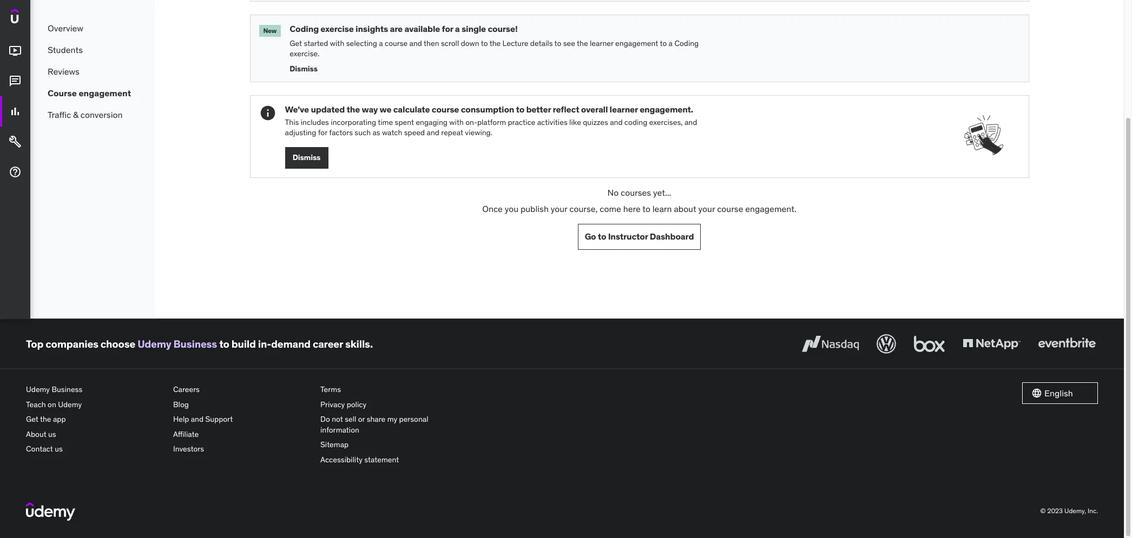 Task type: vqa. For each thing, say whether or not it's contained in the screenshot.
Beginners
no



Task type: describe. For each thing, give the bounding box(es) containing it.
0 vertical spatial business
[[174, 338, 217, 351]]

reviews
[[48, 66, 80, 77]]

coding
[[625, 117, 648, 127]]

1 medium image from the top
[[9, 44, 22, 57]]

to inside go to instructor dashboard link
[[598, 231, 607, 242]]

reflect
[[553, 104, 580, 115]]

and inside the careers blog help and support affiliate investors
[[191, 415, 204, 425]]

affiliate link
[[173, 428, 312, 443]]

statement
[[365, 455, 399, 465]]

overview link
[[30, 17, 155, 39]]

down
[[461, 38, 480, 48]]

exercise
[[321, 23, 354, 34]]

learner inside we've updated the way we calculate course consumption to better reflect overall learner engagement. this includes incorporating time spent engaging with on-platform practice activities like quizzes and coding exercises, and adjusting for factors such as watch speed and repeat viewing.
[[610, 104, 638, 115]]

policy
[[347, 400, 367, 410]]

english button
[[1023, 383, 1099, 405]]

calculate
[[394, 104, 430, 115]]

contact
[[26, 445, 53, 455]]

help and support link
[[173, 413, 312, 428]]

we've updated the way we calculate course consumption to better reflect overall learner engagement. this includes incorporating time spent engaging with on-platform practice activities like quizzes and coding exercises, and adjusting for factors such as watch speed and repeat viewing.
[[285, 104, 698, 138]]

share
[[367, 415, 386, 425]]

scroll
[[441, 38, 459, 48]]

viewing.
[[465, 128, 493, 138]]

speed
[[404, 128, 425, 138]]

new
[[263, 26, 277, 34]]

available
[[405, 23, 440, 34]]

1 vertical spatial dismiss
[[293, 153, 321, 163]]

the inside we've updated the way we calculate course consumption to better reflect overall learner engagement. this includes incorporating time spent engaging with on-platform practice activities like quizzes and coding exercises, and adjusting for factors such as watch speed and repeat viewing.
[[347, 104, 360, 115]]

careers blog help and support affiliate investors
[[173, 385, 233, 455]]

we
[[380, 104, 392, 115]]

about us link
[[26, 428, 165, 443]]

get the app link
[[26, 413, 165, 428]]

terms link
[[321, 383, 459, 398]]

1 vertical spatial udemy business link
[[26, 383, 165, 398]]

this
[[285, 117, 299, 127]]

time
[[378, 117, 393, 127]]

1 horizontal spatial coding
[[675, 38, 699, 48]]

for inside coding exercise insights are available for a single course! get started with selecting a course and then scroll down to the lecture details to see the learner engagement to a coding exercise. dismiss
[[442, 23, 454, 34]]

go to instructor dashboard
[[585, 231, 694, 242]]

courses
[[621, 187, 652, 198]]

are
[[390, 23, 403, 34]]

privacy policy link
[[321, 398, 459, 413]]

insights
[[356, 23, 388, 34]]

engagement inside coding exercise insights are available for a single course! get started with selecting a course and then scroll down to the lecture details to see the learner engagement to a coding exercise. dismiss
[[616, 38, 659, 48]]

see
[[564, 38, 576, 48]]

or
[[358, 415, 365, 425]]

0 vertical spatial udemy image
[[11, 9, 60, 27]]

2 medium image from the top
[[9, 166, 22, 179]]

udemy,
[[1065, 508, 1087, 516]]

instructor
[[609, 231, 648, 242]]

sell
[[345, 415, 357, 425]]

overall
[[581, 104, 608, 115]]

and left coding
[[610, 117, 623, 127]]

personal
[[399, 415, 429, 425]]

engagement. inside we've updated the way we calculate course consumption to better reflect overall learner engagement. this includes incorporating time spent engaging with on-platform practice activities like quizzes and coding exercises, and adjusting for factors such as watch speed and repeat viewing.
[[640, 104, 694, 115]]

students link
[[30, 39, 155, 61]]

do not sell or share my personal information button
[[321, 413, 459, 438]]

2023
[[1048, 508, 1064, 516]]

with inside coding exercise insights are available for a single course! get started with selecting a course and then scroll down to the lecture details to see the learner engagement to a coding exercise. dismiss
[[330, 38, 345, 48]]

get inside coding exercise insights are available for a single course! get started with selecting a course and then scroll down to the lecture details to see the learner engagement to a coding exercise. dismiss
[[290, 38, 302, 48]]

and right exercises,
[[685, 117, 698, 127]]

accessibility
[[321, 455, 363, 465]]

traffic
[[48, 109, 71, 120]]

updated
[[311, 104, 345, 115]]

go
[[585, 231, 596, 242]]

career
[[313, 338, 343, 351]]

blog
[[173, 400, 189, 410]]

includes
[[301, 117, 329, 127]]

lecture
[[503, 38, 529, 48]]

details
[[531, 38, 553, 48]]

and down engaging
[[427, 128, 440, 138]]

sitemap
[[321, 440, 349, 450]]

the inside 'udemy business teach on udemy get the app about us contact us'
[[40, 415, 51, 425]]

1 vertical spatial dismiss button
[[285, 147, 328, 169]]

udemy business teach on udemy get the app about us contact us
[[26, 385, 82, 455]]

way
[[362, 104, 378, 115]]

engaging
[[416, 117, 448, 127]]

business inside 'udemy business teach on udemy get the app about us contact us'
[[52, 385, 82, 395]]

inc.
[[1088, 508, 1099, 516]]

watch
[[382, 128, 403, 138]]

consumption
[[461, 104, 515, 115]]

2 medium image from the top
[[9, 75, 22, 88]]

traffic & conversion link
[[30, 104, 155, 126]]

students
[[48, 44, 83, 55]]

demand
[[271, 338, 311, 351]]

1 vertical spatial udemy image
[[26, 503, 75, 521]]

course inside coding exercise insights are available for a single course! get started with selecting a course and then scroll down to the lecture details to see the learner engagement to a coding exercise. dismiss
[[385, 38, 408, 48]]

dismiss inside coding exercise insights are available for a single course! get started with selecting a course and then scroll down to the lecture details to see the learner engagement to a coding exercise. dismiss
[[290, 64, 318, 73]]

box image
[[912, 332, 948, 356]]

such
[[355, 128, 371, 138]]

2 your from the left
[[699, 204, 715, 214]]

3 medium image from the top
[[9, 135, 22, 148]]

incorporating
[[331, 117, 376, 127]]

0 horizontal spatial coding
[[290, 23, 319, 34]]

do
[[321, 415, 330, 425]]

quizzes
[[583, 117, 609, 127]]

app
[[53, 415, 66, 425]]



Task type: locate. For each thing, give the bounding box(es) containing it.
2 horizontal spatial a
[[669, 38, 673, 48]]

the up incorporating
[[347, 104, 360, 115]]

overview
[[48, 23, 83, 33]]

udemy up the teach
[[26, 385, 50, 395]]

build
[[232, 338, 256, 351]]

1 horizontal spatial course
[[432, 104, 459, 115]]

1 vertical spatial with
[[450, 117, 464, 127]]

for inside we've updated the way we calculate course consumption to better reflect overall learner engagement. this includes incorporating time spent engaging with on-platform practice activities like quizzes and coding exercises, and adjusting for factors such as watch speed and repeat viewing.
[[318, 128, 328, 138]]

course,
[[570, 204, 598, 214]]

coding exercise insights are available for a single course! get started with selecting a course and then scroll down to the lecture details to see the learner engagement to a coding exercise. dismiss
[[290, 23, 699, 73]]

0 horizontal spatial business
[[52, 385, 82, 395]]

on
[[48, 400, 56, 410]]

0 vertical spatial udemy business link
[[138, 338, 217, 351]]

0 vertical spatial dismiss
[[290, 64, 318, 73]]

0 horizontal spatial engagement.
[[640, 104, 694, 115]]

us
[[48, 430, 56, 440], [55, 445, 63, 455]]

dashboard
[[650, 231, 694, 242]]

engagement.
[[640, 104, 694, 115], [746, 204, 797, 214]]

1 vertical spatial coding
[[675, 38, 699, 48]]

learn
[[653, 204, 672, 214]]

dismiss
[[290, 64, 318, 73], [293, 153, 321, 163]]

spent
[[395, 117, 414, 127]]

careers
[[173, 385, 200, 395]]

blog link
[[173, 398, 312, 413]]

coding
[[290, 23, 319, 34], [675, 38, 699, 48]]

0 horizontal spatial your
[[551, 204, 568, 214]]

© 2023 udemy, inc.
[[1041, 508, 1099, 516]]

dismiss down exercise.
[[290, 64, 318, 73]]

business up on
[[52, 385, 82, 395]]

conversion
[[81, 109, 123, 120]]

companies
[[46, 338, 98, 351]]

top
[[26, 338, 43, 351]]

0 vertical spatial learner
[[590, 38, 614, 48]]

1 vertical spatial us
[[55, 445, 63, 455]]

then
[[424, 38, 439, 48]]

once you publish your course, come here to learn about your course engagement.
[[483, 204, 797, 214]]

the
[[490, 38, 501, 48], [577, 38, 588, 48], [347, 104, 360, 115], [40, 415, 51, 425]]

1 vertical spatial for
[[318, 128, 328, 138]]

1 vertical spatial learner
[[610, 104, 638, 115]]

2 vertical spatial medium image
[[9, 135, 22, 148]]

0 horizontal spatial a
[[379, 38, 383, 48]]

get up exercise.
[[290, 38, 302, 48]]

contact us link
[[26, 443, 165, 458]]

practice
[[508, 117, 536, 127]]

learner
[[590, 38, 614, 48], [610, 104, 638, 115]]

1 vertical spatial medium image
[[9, 75, 22, 88]]

factors
[[329, 128, 353, 138]]

course
[[48, 88, 77, 98]]

udemy
[[138, 338, 171, 351], [26, 385, 50, 395], [58, 400, 82, 410]]

to inside we've updated the way we calculate course consumption to better reflect overall learner engagement. this includes incorporating time spent engaging with on-platform practice activities like quizzes and coding exercises, and adjusting for factors such as watch speed and repeat viewing.
[[516, 104, 525, 115]]

0 vertical spatial course
[[385, 38, 408, 48]]

0 vertical spatial coding
[[290, 23, 319, 34]]

0 vertical spatial dismiss button
[[290, 60, 1020, 73]]

0 vertical spatial engagement
[[616, 38, 659, 48]]

1 horizontal spatial engagement
[[616, 38, 659, 48]]

udemy image
[[11, 9, 60, 27], [26, 503, 75, 521]]

small image
[[1032, 388, 1043, 399]]

my
[[388, 415, 398, 425]]

investors
[[173, 445, 204, 455]]

about
[[674, 204, 697, 214]]

1 horizontal spatial a
[[455, 23, 460, 34]]

here
[[624, 204, 641, 214]]

as
[[373, 128, 380, 138]]

better
[[527, 104, 551, 115]]

terms privacy policy do not sell or share my personal information sitemap accessibility statement
[[321, 385, 429, 465]]

like
[[570, 117, 582, 127]]

course down are
[[385, 38, 408, 48]]

0 horizontal spatial with
[[330, 38, 345, 48]]

learner inside coding exercise insights are available for a single course! get started with selecting a course and then scroll down to the lecture details to see the learner engagement to a coding exercise. dismiss
[[590, 38, 614, 48]]

selecting
[[346, 38, 377, 48]]

medium image
[[9, 44, 22, 57], [9, 75, 22, 88], [9, 135, 22, 148]]

adjusting
[[285, 128, 316, 138]]

2 vertical spatial udemy
[[58, 400, 82, 410]]

started
[[304, 38, 328, 48]]

course inside we've updated the way we calculate course consumption to better reflect overall learner engagement. this includes incorporating time spent engaging with on-platform practice activities like quizzes and coding exercises, and adjusting for factors such as watch speed and repeat viewing.
[[432, 104, 459, 115]]

learner up coding
[[610, 104, 638, 115]]

business up careers
[[174, 338, 217, 351]]

the down the course!
[[490, 38, 501, 48]]

0 vertical spatial get
[[290, 38, 302, 48]]

and left then
[[410, 38, 422, 48]]

1 horizontal spatial with
[[450, 117, 464, 127]]

1 vertical spatial medium image
[[9, 166, 22, 179]]

get down the teach
[[26, 415, 38, 425]]

about
[[26, 430, 46, 440]]

traffic & conversion
[[48, 109, 123, 120]]

with
[[330, 38, 345, 48], [450, 117, 464, 127]]

1 horizontal spatial for
[[442, 23, 454, 34]]

teach on udemy link
[[26, 398, 165, 413]]

0 vertical spatial udemy
[[138, 338, 171, 351]]

2 vertical spatial course
[[718, 204, 744, 214]]

terms
[[321, 385, 341, 395]]

volkswagen image
[[875, 332, 899, 356]]

you
[[505, 204, 519, 214]]

udemy right on
[[58, 400, 82, 410]]

for down includes
[[318, 128, 328, 138]]

and inside coding exercise insights are available for a single course! get started with selecting a course and then scroll down to the lecture details to see the learner engagement to a coding exercise. dismiss
[[410, 38, 422, 48]]

1 horizontal spatial get
[[290, 38, 302, 48]]

1 vertical spatial engagement
[[79, 88, 131, 98]]

information
[[321, 426, 360, 435]]

netapp image
[[961, 332, 1023, 356]]

1 horizontal spatial your
[[699, 204, 715, 214]]

&
[[73, 109, 78, 120]]

eventbrite image
[[1036, 332, 1099, 356]]

course!
[[488, 23, 518, 34]]

1 vertical spatial engagement.
[[746, 204, 797, 214]]

1 horizontal spatial engagement.
[[746, 204, 797, 214]]

platform
[[478, 117, 506, 127]]

1 vertical spatial business
[[52, 385, 82, 395]]

to
[[481, 38, 488, 48], [555, 38, 562, 48], [660, 38, 667, 48], [516, 104, 525, 115], [643, 204, 651, 214], [598, 231, 607, 242], [219, 338, 229, 351]]

0 vertical spatial us
[[48, 430, 56, 440]]

nasdaq image
[[800, 332, 862, 356]]

medium image
[[9, 105, 22, 118], [9, 166, 22, 179]]

course engagement link
[[30, 82, 155, 104]]

get inside 'udemy business teach on udemy get the app about us contact us'
[[26, 415, 38, 425]]

0 horizontal spatial engagement
[[79, 88, 131, 98]]

we've
[[285, 104, 309, 115]]

0 vertical spatial with
[[330, 38, 345, 48]]

accessibility statement link
[[321, 453, 459, 468]]

udemy business link
[[138, 338, 217, 351], [26, 383, 165, 398]]

choose
[[101, 338, 135, 351]]

course engagement
[[48, 88, 131, 98]]

your right publish
[[551, 204, 568, 214]]

publish
[[521, 204, 549, 214]]

and right help
[[191, 415, 204, 425]]

skills.
[[345, 338, 373, 351]]

with inside we've updated the way we calculate course consumption to better reflect overall learner engagement. this includes incorporating time spent engaging with on-platform practice activities like quizzes and coding exercises, and adjusting for factors such as watch speed and repeat viewing.
[[450, 117, 464, 127]]

0 vertical spatial medium image
[[9, 105, 22, 118]]

1 vertical spatial get
[[26, 415, 38, 425]]

2 horizontal spatial course
[[718, 204, 744, 214]]

learner right 'see'
[[590, 38, 614, 48]]

on-
[[466, 117, 478, 127]]

udemy right choose
[[138, 338, 171, 351]]

course
[[385, 38, 408, 48], [432, 104, 459, 115], [718, 204, 744, 214]]

1 horizontal spatial udemy
[[58, 400, 82, 410]]

reviews link
[[30, 61, 155, 82]]

2 horizontal spatial udemy
[[138, 338, 171, 351]]

us right contact
[[55, 445, 63, 455]]

course up engaging
[[432, 104, 459, 115]]

0 vertical spatial medium image
[[9, 44, 22, 57]]

udemy business link up get the app 'link'
[[26, 383, 165, 398]]

no courses yet...
[[608, 187, 672, 198]]

yet...
[[654, 187, 672, 198]]

0 vertical spatial engagement.
[[640, 104, 694, 115]]

once
[[483, 204, 503, 214]]

the left app
[[40, 415, 51, 425]]

0 horizontal spatial udemy
[[26, 385, 50, 395]]

top companies choose udemy business to build in-demand career skills.
[[26, 338, 373, 351]]

with up repeat at left top
[[450, 117, 464, 127]]

the right 'see'
[[577, 38, 588, 48]]

0 horizontal spatial get
[[26, 415, 38, 425]]

0 vertical spatial for
[[442, 23, 454, 34]]

your right about
[[699, 204, 715, 214]]

with down exercise
[[330, 38, 345, 48]]

privacy
[[321, 400, 345, 410]]

course right about
[[718, 204, 744, 214]]

careers link
[[173, 383, 312, 398]]

us right about
[[48, 430, 56, 440]]

0 horizontal spatial course
[[385, 38, 408, 48]]

udemy business link up careers
[[138, 338, 217, 351]]

1 your from the left
[[551, 204, 568, 214]]

in-
[[258, 338, 271, 351]]

1 horizontal spatial business
[[174, 338, 217, 351]]

sitemap link
[[321, 438, 459, 453]]

1 vertical spatial course
[[432, 104, 459, 115]]

1 medium image from the top
[[9, 105, 22, 118]]

1 vertical spatial udemy
[[26, 385, 50, 395]]

0 horizontal spatial for
[[318, 128, 328, 138]]

exercise.
[[290, 49, 320, 59]]

not
[[332, 415, 343, 425]]

for up the scroll
[[442, 23, 454, 34]]

dismiss down adjusting
[[293, 153, 321, 163]]



